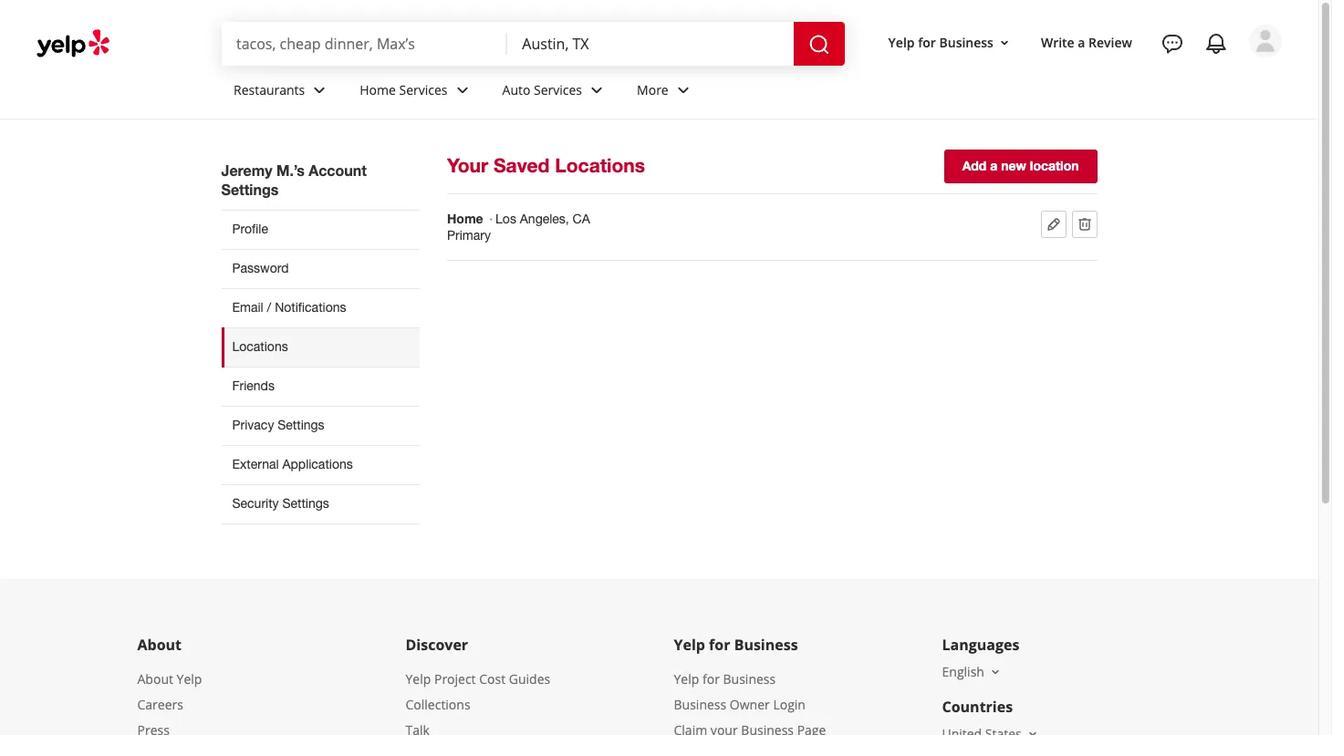 Task type: locate. For each thing, give the bounding box(es) containing it.
2 none field from the left
[[522, 34, 779, 54]]

0 vertical spatial yelp for business
[[888, 33, 994, 51]]

friends link
[[221, 367, 420, 406]]

about
[[137, 635, 182, 655], [137, 671, 173, 688]]

security settings
[[232, 496, 329, 511]]

1 horizontal spatial none field
[[522, 34, 779, 54]]

0 horizontal spatial 16 chevron down v2 image
[[988, 665, 1003, 680]]

collections link
[[406, 696, 471, 713]]

for up the business owner login link
[[703, 671, 720, 688]]

0 vertical spatial settings
[[221, 181, 279, 198]]

1 vertical spatial about
[[137, 671, 173, 688]]

none field up more
[[522, 34, 779, 54]]

yelp
[[888, 33, 915, 51], [674, 635, 705, 655], [177, 671, 202, 688], [406, 671, 431, 688], [674, 671, 699, 688]]

yelp project cost guides link
[[406, 671, 550, 688]]

home inside business categories "element"
[[360, 81, 396, 98]]

about up "careers" link
[[137, 671, 173, 688]]

yelp up "careers" link
[[177, 671, 202, 688]]

16 chevron down v2 image for languages
[[988, 665, 1003, 680]]

los
[[496, 212, 516, 226]]

external applications
[[232, 457, 353, 472]]

yelp up the business owner login link
[[674, 671, 699, 688]]

a right 'write'
[[1078, 33, 1085, 51]]

settings up external applications
[[278, 418, 325, 432]]

locations up friends
[[232, 339, 288, 354]]

1 about from the top
[[137, 635, 182, 655]]

2 24 chevron down v2 image from the left
[[586, 79, 608, 101]]

for inside yelp for business button
[[918, 33, 936, 51]]

a
[[1078, 33, 1085, 51], [990, 158, 998, 173]]

16 chevron down v2 image
[[997, 35, 1012, 50]]

home for home services
[[360, 81, 396, 98]]

16 chevron down v2 image for countries
[[1025, 727, 1040, 735]]

0 horizontal spatial none field
[[236, 34, 493, 54]]

2 vertical spatial settings
[[282, 496, 329, 511]]

english
[[942, 663, 985, 681]]

services right 'auto'
[[534, 81, 582, 98]]

business down yelp for business link
[[674, 696, 727, 713]]

24 chevron down v2 image right restaurants
[[309, 79, 331, 101]]

profile
[[232, 222, 268, 236]]

1 horizontal spatial 24 chevron down v2 image
[[586, 79, 608, 101]]

yelp for business up yelp for business link
[[674, 635, 798, 655]]

yelp for business left 16 chevron down v2 image
[[888, 33, 994, 51]]

security
[[232, 496, 279, 511]]

settings down jeremy
[[221, 181, 279, 198]]

2 horizontal spatial 24 chevron down v2 image
[[672, 79, 694, 101]]

Near text field
[[522, 34, 779, 54]]

24 chevron down v2 image for auto services
[[586, 79, 608, 101]]

3 24 chevron down v2 image from the left
[[672, 79, 694, 101]]

0 horizontal spatial yelp for business
[[674, 635, 798, 655]]

/
[[267, 300, 271, 315]]

cost
[[479, 671, 506, 688]]

locations link
[[221, 328, 420, 367]]

0 horizontal spatial locations
[[232, 339, 288, 354]]

16 chevron down v2 image inside english popup button
[[988, 665, 1003, 680]]

more
[[637, 81, 669, 98]]

0 vertical spatial for
[[918, 33, 936, 51]]

about inside about yelp careers
[[137, 671, 173, 688]]

countries
[[942, 697, 1013, 717]]

services left 24 chevron down v2 image
[[399, 81, 448, 98]]

0 vertical spatial a
[[1078, 33, 1085, 51]]

24 chevron down v2 image
[[309, 79, 331, 101], [586, 79, 608, 101], [672, 79, 694, 101]]

home up primary
[[447, 211, 483, 226]]

a for write
[[1078, 33, 1085, 51]]

0 vertical spatial home
[[360, 81, 396, 98]]

1 24 chevron down v2 image from the left
[[309, 79, 331, 101]]

email
[[232, 300, 263, 315]]

yelp up collections
[[406, 671, 431, 688]]

1 none field from the left
[[236, 34, 493, 54]]

0 vertical spatial locations
[[555, 154, 645, 177]]

settings
[[221, 181, 279, 198], [278, 418, 325, 432], [282, 496, 329, 511]]

email / notifications link
[[221, 288, 420, 328]]

yelp for business button
[[881, 26, 1019, 59]]

1 horizontal spatial yelp for business
[[888, 33, 994, 51]]

home
[[360, 81, 396, 98], [447, 211, 483, 226]]

services
[[399, 81, 448, 98], [534, 81, 582, 98]]

1 vertical spatial locations
[[232, 339, 288, 354]]

0 horizontal spatial services
[[399, 81, 448, 98]]

1 vertical spatial for
[[709, 635, 730, 655]]

locations up ca
[[555, 154, 645, 177]]

your
[[447, 154, 488, 177]]

services for auto services
[[534, 81, 582, 98]]

privacy settings link
[[221, 406, 420, 445]]

external applications link
[[221, 445, 420, 484]]

1 horizontal spatial locations
[[555, 154, 645, 177]]

careers
[[137, 696, 183, 713]]

write
[[1041, 33, 1075, 51]]

0 vertical spatial 16 chevron down v2 image
[[988, 665, 1003, 680]]

None field
[[236, 34, 493, 54], [522, 34, 779, 54]]

0 horizontal spatial a
[[990, 158, 998, 173]]

1 horizontal spatial 16 chevron down v2 image
[[1025, 727, 1040, 735]]

24 chevron down v2 image inside restaurants link
[[309, 79, 331, 101]]

search image
[[808, 33, 830, 55]]

1 vertical spatial yelp for business
[[674, 635, 798, 655]]

your saved locations
[[447, 154, 645, 177]]

yelp inside about yelp careers
[[177, 671, 202, 688]]

for
[[918, 33, 936, 51], [709, 635, 730, 655], [703, 671, 720, 688]]

settings down applications
[[282, 496, 329, 511]]

settings for security
[[282, 496, 329, 511]]

careers link
[[137, 696, 183, 713]]

16 chevron down v2 image
[[988, 665, 1003, 680], [1025, 727, 1040, 735]]

1 horizontal spatial a
[[1078, 33, 1085, 51]]

Find text field
[[236, 34, 493, 54]]

about up "about yelp" link
[[137, 635, 182, 655]]

yelp for business
[[888, 33, 994, 51], [674, 635, 798, 655]]

0 horizontal spatial home
[[360, 81, 396, 98]]

2 services from the left
[[534, 81, 582, 98]]

1 vertical spatial a
[[990, 158, 998, 173]]

ca
[[573, 212, 590, 226]]

locations
[[555, 154, 645, 177], [232, 339, 288, 354]]

1 horizontal spatial services
[[534, 81, 582, 98]]

add a new location
[[962, 158, 1079, 173]]

1 vertical spatial 16 chevron down v2 image
[[1025, 727, 1040, 735]]

business
[[939, 33, 994, 51], [734, 635, 798, 655], [723, 671, 776, 688], [674, 696, 727, 713]]

24 chevron down v2 image inside more link
[[672, 79, 694, 101]]

jeremy
[[221, 162, 272, 179]]

login
[[773, 696, 806, 713]]

0 horizontal spatial 24 chevron down v2 image
[[309, 79, 331, 101]]

24 chevron down v2 image right the auto services
[[586, 79, 608, 101]]

languages
[[942, 635, 1020, 655]]

none field up home services
[[236, 34, 493, 54]]

primary
[[447, 228, 491, 243]]

a right add
[[990, 158, 998, 173]]

yelp inside yelp for business business owner login
[[674, 671, 699, 688]]

1 services from the left
[[399, 81, 448, 98]]

24 chevron down v2 image right more
[[672, 79, 694, 101]]

home down find field
[[360, 81, 396, 98]]

collections
[[406, 696, 471, 713]]

auto services
[[502, 81, 582, 98]]

1 vertical spatial settings
[[278, 418, 325, 432]]

none field near
[[522, 34, 779, 54]]

home services
[[360, 81, 448, 98]]

m.'s
[[276, 162, 305, 179]]

1 vertical spatial home
[[447, 211, 483, 226]]

for left 16 chevron down v2 image
[[918, 33, 936, 51]]

about for about
[[137, 635, 182, 655]]

2 vertical spatial for
[[703, 671, 720, 688]]

0 vertical spatial about
[[137, 635, 182, 655]]

None search field
[[222, 22, 848, 66]]

2 about from the top
[[137, 671, 173, 688]]

yelp right search icon in the top of the page
[[888, 33, 915, 51]]

for up yelp for business link
[[709, 635, 730, 655]]

24 chevron down v2 image for more
[[672, 79, 694, 101]]

yelp for business link
[[674, 671, 776, 688]]

1 horizontal spatial home
[[447, 211, 483, 226]]

business left 16 chevron down v2 image
[[939, 33, 994, 51]]

24 chevron down v2 image inside auto services link
[[586, 79, 608, 101]]



Task type: describe. For each thing, give the bounding box(es) containing it.
owner
[[730, 696, 770, 713]]

jeremy m.'s account settings
[[221, 162, 367, 198]]

auto services link
[[488, 66, 622, 119]]

about for about yelp careers
[[137, 671, 173, 688]]

jeremy m. image
[[1249, 25, 1282, 57]]

password
[[232, 261, 289, 276]]

yelp inside button
[[888, 33, 915, 51]]

english button
[[942, 663, 1003, 681]]

email / notifications
[[232, 300, 346, 315]]

profile link
[[221, 210, 420, 249]]

project
[[434, 671, 476, 688]]

settings for privacy
[[278, 418, 325, 432]]

restaurants
[[234, 81, 305, 98]]

security settings link
[[221, 484, 420, 525]]

about yelp careers
[[137, 671, 202, 713]]

saved
[[494, 154, 550, 177]]

location
[[1030, 158, 1079, 173]]

los angeles, ca primary
[[447, 212, 590, 243]]

yelp inside the yelp project cost guides collections
[[406, 671, 431, 688]]

account
[[309, 162, 367, 179]]

new
[[1001, 158, 1027, 173]]

business categories element
[[219, 66, 1282, 119]]

a for add
[[990, 158, 998, 173]]

privacy settings
[[232, 418, 325, 432]]

discover
[[406, 635, 468, 655]]

messages image
[[1162, 33, 1184, 55]]

angeles,
[[520, 212, 569, 226]]

add
[[962, 158, 987, 173]]

user actions element
[[874, 23, 1308, 135]]

more link
[[622, 66, 709, 119]]

services for home services
[[399, 81, 448, 98]]

settings inside jeremy m.'s account settings
[[221, 181, 279, 198]]

restaurants link
[[219, 66, 345, 119]]

review
[[1089, 33, 1132, 51]]

yelp up yelp for business link
[[674, 635, 705, 655]]

friends
[[232, 379, 275, 393]]

24 chevron down v2 image for restaurants
[[309, 79, 331, 101]]

home for home
[[447, 211, 483, 226]]

applications
[[282, 457, 353, 472]]

notifications
[[275, 300, 346, 315]]

none field find
[[236, 34, 493, 54]]

privacy
[[232, 418, 274, 432]]

external
[[232, 457, 279, 472]]

write a review link
[[1034, 26, 1140, 59]]

for inside yelp for business business owner login
[[703, 671, 720, 688]]

business up owner
[[723, 671, 776, 688]]

yelp project cost guides collections
[[406, 671, 550, 713]]

business owner login link
[[674, 696, 806, 713]]

business inside button
[[939, 33, 994, 51]]

add a new location link
[[944, 150, 1097, 183]]

guides
[[509, 671, 550, 688]]

yelp for business inside button
[[888, 33, 994, 51]]

write a review
[[1041, 33, 1132, 51]]

auto
[[502, 81, 531, 98]]

yelp for business business owner login
[[674, 671, 806, 713]]

24 chevron down v2 image
[[451, 79, 473, 101]]

password link
[[221, 249, 420, 288]]

business up yelp for business link
[[734, 635, 798, 655]]

home services link
[[345, 66, 488, 119]]

about yelp link
[[137, 671, 202, 688]]

notifications image
[[1205, 33, 1227, 55]]



Task type: vqa. For each thing, say whether or not it's contained in the screenshot.
MAP DATA ©2023 GOOGLE
no



